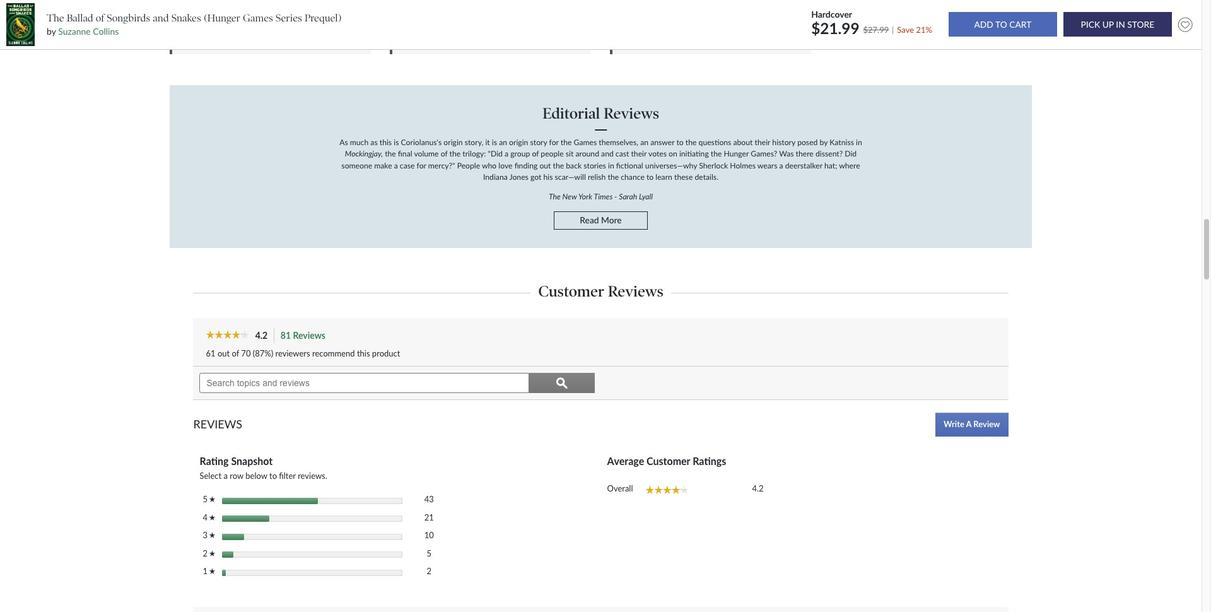 Task type: locate. For each thing, give the bounding box(es) containing it.
ya right noble
[[241, 40, 252, 50]]

their inside the final volume of the trilogy: "did a group of people sit around and cast their votes on initiating the hunger games? was there dissent? did someone make a case for mercy?" people who love finding out the back stories in fictional universes—why sherlock holmes wears a deerstalker hat; where indiana jones got his scar—will relish the chance to learn these details.
[[631, 149, 647, 159]]

0 horizontal spatial 2020
[[339, 40, 359, 50]]

0 horizontal spatial book
[[254, 40, 274, 50]]

1 vertical spatial and
[[601, 149, 614, 159]]

a inside rating snapshot select a row below to filter reviews.
[[224, 471, 228, 481]]

2 origin from the left
[[509, 138, 528, 147]]

to left "filter"
[[269, 471, 277, 481]]

1 horizontal spatial is
[[492, 138, 497, 147]]

mockingjay,
[[345, 149, 383, 159]]

0 vertical spatial 2
[[203, 548, 209, 558]]

for up people
[[549, 138, 559, 147]]

story
[[530, 138, 547, 147]]

games up around
[[574, 138, 597, 147]]

this left product
[[357, 348, 370, 358]]

ϙ
[[556, 377, 568, 389]]

$21.99 $27.99
[[812, 19, 889, 37]]

sit
[[566, 149, 574, 159]]

games
[[243, 12, 273, 24], [574, 138, 597, 147]]

5 ☆ from the top
[[209, 568, 215, 574]]

& up $27.99
[[882, 7, 889, 18]]

teen left fiction
[[929, 7, 947, 18]]

and
[[153, 12, 169, 24], [601, 149, 614, 159]]

this inside as much as this is coriolanus's origin story, it is an origin story for the games themselves, an answer to the questions about their history posed by katniss in mockingjay,
[[380, 138, 392, 147]]

an up "did
[[499, 138, 507, 147]]

2 for 2 ☆
[[203, 548, 209, 558]]

and left snakes
[[153, 12, 169, 24]]

of up the collins at top left
[[96, 12, 104, 24]]

of down story in the top of the page
[[532, 149, 539, 159]]

2 down the 10
[[427, 566, 432, 576]]

0 horizontal spatial for
[[417, 161, 426, 170]]

noble's
[[436, 40, 465, 50]]

it
[[485, 138, 490, 147]]

0 horizontal spatial is
[[394, 138, 399, 147]]

1 horizontal spatial origin
[[509, 138, 528, 147]]

1 vertical spatial in
[[608, 161, 614, 170]]

a left 'row' on the bottom of page
[[224, 471, 228, 481]]

choice
[[775, 40, 802, 50]]

to
[[677, 138, 684, 147], [647, 172, 654, 182], [269, 471, 277, 481]]

out up "his"
[[540, 161, 551, 170]]

add to wishlist image
[[1175, 14, 1196, 35]]

1 horizontal spatial 4.2
[[752, 483, 764, 493]]

1 horizontal spatial teen
[[929, 7, 947, 18]]

book left club at the left
[[254, 40, 274, 50]]

their up games?
[[755, 138, 771, 147]]

in up did in the right top of the page
[[856, 138, 862, 147]]

make
[[374, 161, 392, 170]]

1 vertical spatial teen
[[755, 40, 773, 50]]

0 vertical spatial and
[[153, 12, 169, 24]]

cast
[[616, 149, 629, 159]]

of left 70
[[232, 348, 239, 358]]

is up final
[[394, 138, 399, 147]]

the left new
[[549, 192, 561, 201]]

1 origin from the left
[[444, 138, 463, 147]]

collins
[[93, 26, 119, 37]]

0 horizontal spatial best
[[467, 40, 485, 50]]

and inside the final volume of the trilogy: "did a group of people sit around and cast their votes on initiating the hunger games? was there dissent? did someone make a case for mercy?" people who love finding out the back stories in fictional universes—why sherlock holmes wears a deerstalker hat; where indiana jones got his scar—will relish the chance to learn these details.
[[601, 149, 614, 159]]

0 horizontal spatial origin
[[444, 138, 463, 147]]

☆ inside 2 ☆
[[209, 550, 215, 556]]

- left sarah at the right top of page
[[615, 192, 617, 201]]

1 vertical spatial by
[[820, 138, 828, 147]]

origin up group
[[509, 138, 528, 147]]

case
[[400, 161, 415, 170]]

1 horizontal spatial games
[[574, 138, 597, 147]]

0 horizontal spatial 5
[[203, 494, 209, 504]]

1 horizontal spatial an
[[641, 138, 649, 147]]

☆ up 4 ☆ on the left bottom of page
[[209, 496, 215, 503]]

barnes
[[179, 40, 205, 50], [399, 40, 426, 50]]

1 horizontal spatial the
[[549, 192, 561, 201]]

-
[[924, 7, 927, 18], [615, 192, 617, 201]]

world
[[670, 40, 694, 50]]

2 is from the left
[[492, 138, 497, 147]]

selections
[[297, 40, 336, 50]]

2 horizontal spatial to
[[677, 138, 684, 147]]

1 horizontal spatial for
[[549, 138, 559, 147]]

3 ☆
[[203, 530, 215, 540]]

1 vertical spatial -
[[615, 192, 617, 201]]

teen right >2021
[[755, 40, 773, 50]]

teens & ya link
[[179, 7, 348, 18]]

0 horizontal spatial 2
[[203, 548, 209, 558]]

an
[[499, 138, 507, 147], [641, 138, 649, 147]]

1 vertical spatial 2
[[427, 566, 432, 576]]

81
[[281, 330, 291, 341]]

teens & ya
[[179, 7, 222, 18]]

more
[[601, 214, 622, 225]]

1 vertical spatial games
[[574, 138, 597, 147]]

best left world
[[619, 40, 636, 50]]

5 up 4
[[203, 494, 209, 504]]

1 horizontal spatial in
[[856, 138, 862, 147]]

0 horizontal spatial out
[[218, 348, 230, 358]]

1 horizontal spatial to
[[647, 172, 654, 182]]

5 down the 10
[[427, 548, 432, 558]]

2 up 1
[[203, 548, 209, 558]]

and left cast
[[601, 149, 614, 159]]

0 horizontal spatial by
[[47, 26, 56, 37]]

the final volume of the trilogy: "did a group of people sit around and cast their votes on initiating the hunger games? was there dissent? did someone make a case for mercy?" people who love finding out the back stories in fictional universes—why sherlock holmes wears a deerstalker hat; where indiana jones got his scar—will relish the chance to learn these details.
[[342, 149, 860, 182]]

best right noble's
[[467, 40, 485, 50]]

best fantasy world builder->2021 teen choice book award finalists
[[619, 40, 885, 50]]

1 vertical spatial for
[[417, 161, 426, 170]]

2
[[203, 548, 209, 558], [427, 566, 432, 576]]

& for survival
[[882, 7, 889, 18]]

0 vertical spatial by
[[47, 26, 56, 37]]

0 vertical spatial this
[[380, 138, 392, 147]]

to up on
[[677, 138, 684, 147]]

of up mercy?"
[[441, 149, 448, 159]]

1 vertical spatial 4.2
[[752, 483, 764, 493]]

1 vertical spatial to
[[647, 172, 654, 182]]

adventure
[[839, 7, 880, 18]]

teen
[[929, 7, 947, 18], [755, 40, 773, 50]]

0 horizontal spatial an
[[499, 138, 507, 147]]

songbirds
[[107, 12, 150, 24]]

is right 'it'
[[492, 138, 497, 147]]

1 horizontal spatial their
[[755, 138, 771, 147]]

dissent?
[[816, 149, 843, 159]]

0 vertical spatial teen
[[929, 7, 947, 18]]

write a review
[[944, 419, 1000, 429]]

0 horizontal spatial 4.2
[[255, 330, 268, 341]]

origin left story,
[[444, 138, 463, 147]]

0 vertical spatial the
[[47, 12, 64, 24]]

ya left sf
[[487, 40, 497, 50]]

recommend
[[312, 348, 355, 358]]

1 horizontal spatial best
[[619, 40, 636, 50]]

was
[[779, 149, 794, 159]]

a right write on the bottom right
[[966, 419, 972, 429]]

a
[[505, 149, 509, 159], [394, 161, 398, 170], [780, 161, 783, 170], [966, 419, 972, 429], [224, 471, 228, 481]]

in
[[856, 138, 862, 147], [608, 161, 614, 170]]

holmes
[[730, 161, 756, 170]]

for down volume
[[417, 161, 426, 170]]

a left case
[[394, 161, 398, 170]]

0 vertical spatial games
[[243, 12, 273, 24]]

1 vertical spatial the
[[549, 192, 561, 201]]

of inside the ballad of songbirds and snakes (hunger games series prequel) by suzanne collins
[[96, 12, 104, 24]]

the inside the ballad of songbirds and snakes (hunger games series prequel) by suzanne collins
[[47, 12, 64, 24]]

reviews for 81 reviews
[[293, 330, 326, 341]]

2 vertical spatial to
[[269, 471, 277, 481]]

0 horizontal spatial games
[[243, 12, 273, 24]]

81 reviews
[[281, 330, 326, 341]]

None submit
[[949, 12, 1058, 37], [1064, 12, 1172, 37], [949, 12, 1058, 37], [1064, 12, 1172, 37]]

2 ☆ from the top
[[209, 514, 215, 520]]

the down questions
[[711, 149, 722, 159]]

origin
[[444, 138, 463, 147], [509, 138, 528, 147]]

1 book from the left
[[254, 40, 274, 50]]

0 vertical spatial for
[[549, 138, 559, 147]]

1 horizontal spatial out
[[540, 161, 551, 170]]

1 horizontal spatial book
[[804, 40, 824, 50]]

games?
[[751, 149, 778, 159]]

$27.99
[[863, 24, 889, 34]]

york
[[579, 192, 593, 201]]

☆ down 2 ☆
[[209, 568, 215, 574]]

1 horizontal spatial 2020
[[561, 40, 582, 50]]

0 horizontal spatial the
[[47, 12, 64, 24]]

fiction
[[949, 7, 976, 18]]

the right relish
[[608, 172, 619, 182]]

☆ down 3 ☆
[[209, 550, 215, 556]]

overall
[[607, 483, 633, 493]]

ballad
[[67, 12, 93, 24]]

☆ up 3 ☆
[[209, 514, 215, 520]]

0 horizontal spatial this
[[357, 348, 370, 358]]

relish
[[588, 172, 606, 182]]

out right the 61
[[218, 348, 230, 358]]

1 vertical spatial their
[[631, 149, 647, 159]]

0 vertical spatial their
[[755, 138, 771, 147]]

0 vertical spatial in
[[856, 138, 862, 147]]

1 2020 from the left
[[339, 40, 359, 50]]

0 horizontal spatial to
[[269, 471, 277, 481]]

the
[[561, 138, 572, 147], [686, 138, 697, 147], [385, 149, 396, 159], [450, 149, 461, 159], [711, 149, 722, 159], [553, 161, 564, 170], [608, 172, 619, 182]]

1 horizontal spatial by
[[820, 138, 828, 147]]

☆☆☆☆☆
[[206, 330, 249, 339], [206, 330, 249, 339], [646, 485, 689, 494], [646, 485, 689, 494]]

by inside the ballad of songbirds and snakes (hunger games series prequel) by suzanne collins
[[47, 26, 56, 37]]

0 vertical spatial 5
[[203, 494, 209, 504]]

reviewers
[[275, 348, 310, 358]]

"did
[[488, 149, 503, 159]]

an up "votes"
[[641, 138, 649, 147]]

for inside the final volume of the trilogy: "did a group of people sit around and cast their votes on initiating the hunger games? was there dissent? did someone make a case for mercy?" people who love finding out the back stories in fictional universes—why sherlock holmes wears a deerstalker hat; where indiana jones got his scar—will relish the chance to learn these details.
[[417, 161, 426, 170]]

barnes & noble's best ya sf & fantasy of 2020
[[399, 40, 582, 50]]

customer
[[538, 282, 605, 300], [647, 455, 690, 467]]

1 fantasy from the left
[[520, 40, 549, 50]]

0 vertical spatial to
[[677, 138, 684, 147]]

& left noble's
[[428, 40, 434, 50]]

their up fictional
[[631, 149, 647, 159]]

☆ for 4
[[209, 514, 215, 520]]

4 ☆ from the top
[[209, 550, 215, 556]]

1 horizontal spatial 2
[[427, 566, 432, 576]]

series
[[276, 12, 302, 24]]

4
[[203, 512, 209, 522]]

0 vertical spatial out
[[540, 161, 551, 170]]

about
[[733, 138, 753, 147]]

barnes down the ballad of songbirds and snakes (hunger games series prequel) by suzanne collins
[[179, 40, 205, 50]]

by up 'dissent?'
[[820, 138, 828, 147]]

2 barnes from the left
[[399, 40, 426, 50]]

☆ inside 4 ☆
[[209, 514, 215, 520]]

games up the barnes & noble ya book club selections 2020
[[243, 12, 273, 24]]

0 horizontal spatial customer
[[538, 282, 605, 300]]

& for ya
[[203, 7, 209, 18]]

& for noble's
[[428, 40, 434, 50]]

fantasy left world
[[639, 40, 668, 50]]

book
[[254, 40, 274, 50], [804, 40, 824, 50]]

details.
[[695, 172, 719, 182]]

book left award
[[804, 40, 824, 50]]

mercy?"
[[428, 161, 455, 170]]

☆ up 2 ☆
[[209, 532, 215, 538]]

customer reviews
[[538, 282, 664, 300]]

1 horizontal spatial this
[[380, 138, 392, 147]]

in right stories
[[608, 161, 614, 170]]

fictional
[[616, 161, 643, 170]]

5 for 5 ☆
[[203, 494, 209, 504]]

ratings
[[693, 455, 726, 467]]

barnes left noble's
[[399, 40, 426, 50]]

out
[[540, 161, 551, 170], [218, 348, 230, 358]]

a inside button
[[966, 419, 972, 429]]

write a review button
[[936, 413, 1009, 437]]

0 horizontal spatial -
[[615, 192, 617, 201]]

Search topics and reviews text field
[[200, 373, 530, 393]]

filter
[[279, 471, 296, 481]]

indiana
[[483, 172, 508, 182]]

jones
[[509, 172, 529, 182]]

by left suzanne
[[47, 26, 56, 37]]

best
[[467, 40, 485, 50], [619, 40, 636, 50]]

1 vertical spatial 5
[[427, 548, 432, 558]]

& left noble
[[208, 40, 214, 50]]

a right "did
[[505, 149, 509, 159]]

reviews for editorial reviews
[[604, 104, 659, 122]]

fantasy right sf
[[520, 40, 549, 50]]

0 vertical spatial 4.2
[[255, 330, 268, 341]]

☆ inside '1 ☆'
[[209, 568, 215, 574]]

1 horizontal spatial barnes
[[399, 40, 426, 50]]

this right as
[[380, 138, 392, 147]]

the up suzanne
[[47, 12, 64, 24]]

where
[[839, 161, 860, 170]]

3 ☆ from the top
[[209, 532, 215, 538]]

2 an from the left
[[641, 138, 649, 147]]

1 vertical spatial customer
[[647, 455, 690, 467]]

0 horizontal spatial fantasy
[[520, 40, 549, 50]]

read
[[580, 214, 599, 225]]

ya right teens
[[211, 7, 222, 18]]

1 vertical spatial out
[[218, 348, 230, 358]]

final
[[398, 149, 412, 159]]

1 horizontal spatial 5
[[427, 548, 432, 558]]

0 vertical spatial -
[[924, 7, 927, 18]]

1 horizontal spatial fantasy
[[639, 40, 668, 50]]

0 horizontal spatial barnes
[[179, 40, 205, 50]]

scar—will
[[555, 172, 586, 182]]

0 horizontal spatial their
[[631, 149, 647, 159]]

0 horizontal spatial in
[[608, 161, 614, 170]]

1 ☆ from the top
[[209, 496, 215, 503]]

☆ inside 3 ☆
[[209, 532, 215, 538]]

to left learn
[[647, 172, 654, 182]]

81 reviews link
[[280, 328, 333, 343]]

row
[[230, 471, 244, 481]]

1 horizontal spatial and
[[601, 149, 614, 159]]

0 horizontal spatial and
[[153, 12, 169, 24]]

- right survival
[[924, 7, 927, 18]]

the up sit
[[561, 138, 572, 147]]

☆ inside 5 ☆
[[209, 496, 215, 503]]

& right teens
[[203, 7, 209, 18]]

1 barnes from the left
[[179, 40, 205, 50]]

read more
[[580, 214, 622, 225]]

the new york times  - sarah lyall
[[549, 192, 653, 201]]

the up mercy?"
[[450, 149, 461, 159]]

to inside rating snapshot select a row below to filter reviews.
[[269, 471, 277, 481]]

61 out of 70 (87%) reviewers recommend this product
[[206, 348, 400, 358]]



Task type: vqa. For each thing, say whether or not it's contained in the screenshot.
Fantasy
yes



Task type: describe. For each thing, give the bounding box(es) containing it.
1 horizontal spatial -
[[924, 7, 927, 18]]

suzanne
[[58, 26, 91, 37]]

chance
[[621, 172, 645, 182]]

10
[[424, 530, 434, 540]]

noble
[[216, 40, 239, 50]]

2 horizontal spatial ya
[[487, 40, 497, 50]]

2 best from the left
[[619, 40, 636, 50]]

adventure & survival - teen fiction
[[839, 7, 976, 18]]

☆ for 3
[[209, 532, 215, 538]]

hardcover
[[812, 9, 852, 19]]

editorial
[[543, 104, 600, 122]]

☆ for 1
[[209, 568, 215, 574]]

3
[[203, 530, 209, 540]]

$21.99
[[812, 19, 860, 37]]

of right sf
[[551, 40, 559, 50]]

0 horizontal spatial teen
[[755, 40, 773, 50]]

trilogy:
[[463, 149, 486, 159]]

sherlock
[[699, 161, 728, 170]]

deerstalker
[[785, 161, 823, 170]]

(hunger
[[204, 12, 240, 24]]

Search topics and reviews search region search field
[[193, 367, 601, 399]]

0 horizontal spatial ya
[[211, 7, 222, 18]]

barnes & noble's best ya sf & fantasy of 2020 link
[[399, 40, 582, 50]]

learn
[[656, 172, 673, 182]]

2 book from the left
[[804, 40, 824, 50]]

did
[[845, 149, 857, 159]]

average
[[607, 455, 644, 467]]

themselves,
[[599, 138, 639, 147]]

history
[[773, 138, 796, 147]]

0 vertical spatial customer
[[538, 282, 605, 300]]

ϙ button
[[530, 373, 595, 393]]

5 for 5
[[427, 548, 432, 558]]

(87%)
[[253, 348, 273, 358]]

the ballad of songbirds and snakes (hunger games series prequel) by suzanne collins
[[47, 12, 342, 37]]

wears
[[758, 161, 778, 170]]

1 is from the left
[[394, 138, 399, 147]]

people
[[541, 149, 564, 159]]

reviews.
[[298, 471, 327, 481]]

group
[[511, 149, 530, 159]]

barnes for barnes & noble ya book club selections 2020
[[179, 40, 205, 50]]

hunger
[[724, 149, 749, 159]]

games inside the ballad of songbirds and snakes (hunger games series prequel) by suzanne collins
[[243, 12, 273, 24]]

there
[[796, 149, 814, 159]]

finalists
[[854, 40, 885, 50]]

by inside as much as this is coriolanus's origin story, it is an origin story for the games themselves, an answer to the questions about their history posed by katniss in mockingjay,
[[820, 138, 828, 147]]

1 horizontal spatial ya
[[241, 40, 252, 50]]

2 2020 from the left
[[561, 40, 582, 50]]

the ballad of songbirds and snakes (hunger games series prequel) image
[[6, 3, 34, 46]]

select
[[200, 471, 222, 481]]

as
[[340, 138, 348, 147]]

coriolanus's
[[401, 138, 442, 147]]

hat;
[[825, 161, 838, 170]]

barnes for barnes & noble's best ya sf & fantasy of 2020
[[399, 40, 426, 50]]

to inside as much as this is coriolanus's origin story, it is an origin story for the games themselves, an answer to the questions about their history posed by katniss in mockingjay,
[[677, 138, 684, 147]]

much
[[350, 138, 369, 147]]

finding
[[515, 161, 538, 170]]

61
[[206, 348, 216, 358]]

katniss
[[830, 138, 854, 147]]

review
[[974, 419, 1000, 429]]

rating snapshot select a row below to filter reviews.
[[200, 455, 327, 481]]

love
[[499, 161, 513, 170]]

got
[[531, 172, 542, 182]]

someone
[[342, 161, 372, 170]]

award
[[826, 40, 852, 50]]

21
[[424, 512, 434, 522]]

>2021
[[727, 40, 753, 50]]

out inside the final volume of the trilogy: "did a group of people sit around and cast their votes on initiating the hunger games? was there dissent? did someone make a case for mercy?" people who love finding out the back stories in fictional universes—why sherlock holmes wears a deerstalker hat; where indiana jones got his scar—will relish the chance to learn these details.
[[540, 161, 551, 170]]

for inside as much as this is coriolanus's origin story, it is an origin story for the games themselves, an answer to the questions about their history posed by katniss in mockingjay,
[[549, 138, 559, 147]]

product
[[372, 348, 400, 358]]

as much as this is coriolanus's origin story, it is an origin story for the games themselves, an answer to the questions about their history posed by katniss in mockingjay,
[[340, 138, 862, 159]]

save 21%
[[897, 24, 932, 34]]

teens
[[179, 7, 201, 18]]

2 fantasy from the left
[[639, 40, 668, 50]]

the up the make
[[385, 149, 396, 159]]

☆ for 5
[[209, 496, 215, 503]]

a down was
[[780, 161, 783, 170]]

1 vertical spatial this
[[357, 348, 370, 358]]

read more button
[[554, 211, 648, 230]]

average customer ratings
[[607, 455, 726, 467]]

1 best from the left
[[467, 40, 485, 50]]

builder-
[[696, 40, 727, 50]]

their inside as much as this is coriolanus's origin story, it is an origin story for the games themselves, an answer to the questions about their history posed by katniss in mockingjay,
[[755, 138, 771, 147]]

sarah
[[619, 192, 637, 201]]

1 an from the left
[[499, 138, 507, 147]]

back
[[566, 161, 582, 170]]

70
[[241, 348, 251, 358]]

stories
[[584, 161, 606, 170]]

club
[[277, 40, 295, 50]]

in inside the final volume of the trilogy: "did a group of people sit around and cast their votes on initiating the hunger games? was there dissent? did someone make a case for mercy?" people who love finding out the back stories in fictional universes—why sherlock holmes wears a deerstalker hat; where indiana jones got his scar—will relish the chance to learn these details.
[[608, 161, 614, 170]]

43
[[424, 494, 434, 504]]

universes—why
[[645, 161, 697, 170]]

snapshot
[[231, 455, 273, 467]]

1 horizontal spatial customer
[[647, 455, 690, 467]]

votes
[[649, 149, 667, 159]]

☆ for 2
[[209, 550, 215, 556]]

as
[[371, 138, 378, 147]]

in inside as much as this is coriolanus's origin story, it is an origin story for the games themselves, an answer to the questions about their history posed by katniss in mockingjay,
[[856, 138, 862, 147]]

& for noble
[[208, 40, 214, 50]]

the up initiating
[[686, 138, 697, 147]]

answer
[[651, 138, 675, 147]]

questions
[[699, 138, 732, 147]]

and inside the ballad of songbirds and snakes (hunger games series prequel) by suzanne collins
[[153, 12, 169, 24]]

the for new
[[549, 192, 561, 201]]

his
[[544, 172, 553, 182]]

write
[[944, 419, 965, 429]]

below
[[246, 471, 267, 481]]

the down people
[[553, 161, 564, 170]]

& right sf
[[511, 40, 518, 50]]

games inside as much as this is coriolanus's origin story, it is an origin story for the games themselves, an answer to the questions about their history posed by katniss in mockingjay,
[[574, 138, 597, 147]]

suzanne collins link
[[58, 26, 119, 37]]

on
[[669, 149, 678, 159]]

2 for 2
[[427, 566, 432, 576]]

snakes
[[171, 12, 201, 24]]

who
[[482, 161, 497, 170]]

story,
[[465, 138, 484, 147]]

to inside the final volume of the trilogy: "did a group of people sit around and cast their votes on initiating the hunger games? was there dissent? did someone make a case for mercy?" people who love finding out the back stories in fictional universes—why sherlock holmes wears a deerstalker hat; where indiana jones got his scar—will relish the chance to learn these details.
[[647, 172, 654, 182]]

reviews for customer reviews
[[608, 282, 664, 300]]

the for ballad
[[47, 12, 64, 24]]

lyall
[[639, 192, 653, 201]]

2 ☆
[[203, 548, 215, 558]]

survival
[[891, 7, 921, 18]]

prequel)
[[305, 12, 342, 24]]

4 ☆
[[203, 512, 215, 522]]



